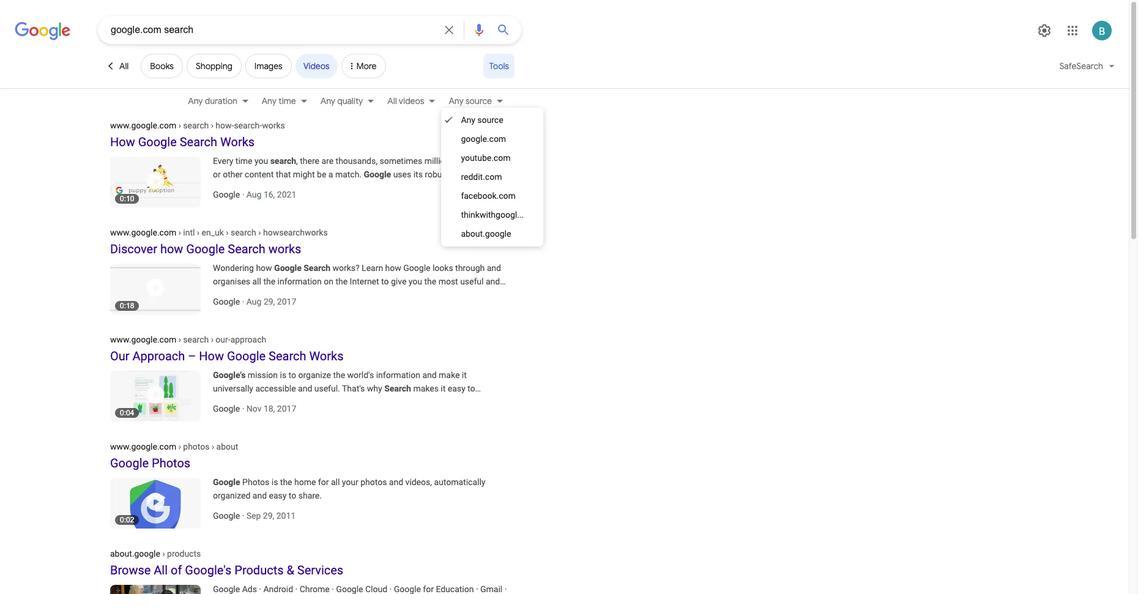 Task type: vqa. For each thing, say whether or not it's contained in the screenshot.
Frontier image
no



Task type: locate. For each thing, give the bounding box(es) containing it.
· for how
[[242, 404, 244, 414]]

about.google down thinkwithgoogl... link
[[461, 229, 511, 239]]

1 horizontal spatial how
[[199, 349, 224, 364]]

more
[[357, 61, 377, 72]]

› intl › en_uk › search › howsearchworks text field
[[176, 228, 328, 238]]

any source inside dropdown button
[[449, 95, 492, 107]]

any up "any source" radio item
[[449, 95, 464, 107]]

reddit.com link
[[442, 168, 544, 187]]

information up why
[[376, 370, 421, 380]]

0 vertical spatial it
[[462, 370, 467, 380]]

· down other
[[242, 190, 244, 200]]

make
[[439, 370, 460, 380]]

0 horizontal spatial all
[[119, 61, 129, 72]]

1 horizontal spatial all
[[331, 477, 340, 487]]

learn
[[362, 263, 383, 273]]

a right be
[[329, 170, 333, 179]]

a left broad
[[247, 397, 252, 407]]

2 aug from the top
[[247, 297, 262, 307]]

0 horizontal spatial photos
[[183, 442, 210, 452]]

any inside radio item
[[461, 115, 476, 125]]

0 horizontal spatial about.google
[[110, 549, 160, 559]]

how right wondering
[[256, 263, 272, 273]]

1 vertical spatial a
[[247, 397, 252, 407]]

how inside works? learn how google looks through and organises all the information on the internet to give you the most useful and relevant ...
[[385, 263, 401, 273]]

photos is the home for all your photos and videos, automatically organized and easy to share.
[[213, 477, 486, 501]]

1 vertical spatial about.google
[[110, 549, 160, 559]]

1 vertical spatial easy
[[269, 491, 287, 501]]

0 horizontal spatial time
[[236, 156, 253, 166]]

search by voice image
[[472, 23, 487, 37]]

google's down products
[[185, 563, 232, 578]]

none text field containing about.google
[[110, 548, 201, 559]]

0 vertical spatial easy
[[448, 384, 466, 394]]

0 horizontal spatial is
[[272, 477, 278, 487]]

search inside text field
[[183, 335, 209, 345]]

· down organises in the left top of the page
[[242, 297, 244, 307]]

videos,
[[406, 477, 432, 487]]

google's up the 'universally' in the bottom left of the page
[[213, 370, 246, 380]]

be
[[317, 170, 326, 179]]

0:04 link
[[110, 369, 213, 422]]

› left products
[[162, 549, 165, 559]]

to inside works? learn how google looks through and organises all the information on the internet to give you the most useful and relevant ...
[[381, 277, 389, 286]]

0 horizontal spatial works
[[220, 135, 255, 149]]

accessible
[[256, 384, 296, 394]]

it inside mission is to organize the world's information and make it universally accessible and useful. that's why
[[462, 370, 467, 380]]

any left quality
[[321, 95, 335, 107]]

how
[[110, 135, 135, 149], [199, 349, 224, 364]]

time
[[279, 95, 296, 107], [236, 156, 253, 166]]

0 vertical spatial photos
[[152, 456, 190, 471]]

2 none text field from the top
[[110, 227, 328, 238]]

0 horizontal spatial information
[[278, 277, 322, 286]]

easy inside photos is the home for all your photos and videos, automatically organized and easy to share.
[[269, 491, 287, 501]]

search
[[180, 135, 217, 149], [228, 242, 266, 256], [304, 263, 331, 273], [269, 349, 306, 364], [385, 384, 411, 394]]

is for our approach – how google search works
[[280, 370, 287, 380]]

to inside photos is the home for all your photos and videos, automatically organized and easy to share.
[[289, 491, 296, 501]]

0 vertical spatial information
[[278, 277, 322, 286]]

www.google.com inside › photos › about text box
[[110, 442, 176, 452]]

works up organize
[[309, 349, 344, 364]]

about.google for about.google
[[461, 229, 511, 239]]

to up accessible
[[289, 370, 296, 380]]

0 vertical spatial none text field
[[110, 120, 285, 130]]

navigation
[[0, 92, 1129, 112]]

all down about.google › products
[[154, 563, 168, 578]]

is left the 'home'
[[272, 477, 278, 487]]

videos
[[399, 95, 424, 107]]

is inside photos is the home for all your photos and videos, automatically organized and easy to share.
[[272, 477, 278, 487]]

time for any
[[279, 95, 296, 107]]

› left 'how-'
[[211, 121, 214, 130]]

1 vertical spatial all
[[331, 477, 340, 487]]

0 vertical spatial google's
[[213, 370, 246, 380]]

source up google.com "link"
[[478, 115, 504, 125]]

0 vertical spatial none text field
[[110, 334, 266, 345]]

www.google.com for google
[[110, 442, 176, 452]]

none text field › search › how-search-works
[[110, 120, 285, 130]]

0 vertical spatial about.google
[[461, 229, 511, 239]]

None search field
[[0, 15, 522, 44]]

0 horizontal spatial all
[[253, 277, 261, 286]]

to left share.
[[289, 491, 296, 501]]

and
[[487, 263, 501, 273], [486, 277, 500, 286], [423, 370, 437, 380], [298, 384, 312, 394], [389, 477, 403, 487], [253, 491, 267, 501]]

0 horizontal spatial a
[[247, 397, 252, 407]]

automatically
[[434, 477, 486, 487]]

navigation containing any duration
[[0, 92, 1129, 112]]

1 vertical spatial 29,
[[263, 511, 274, 521]]

books link
[[141, 54, 183, 78]]

is inside mission is to organize the world's information and make it universally accessible and useful. that's why
[[280, 370, 287, 380]]

0 vertical spatial you
[[255, 156, 268, 166]]

1 horizontal spatial works
[[309, 349, 344, 364]]

and up google · sep 29, 2011 in the left of the page
[[253, 491, 267, 501]]

none text field for search
[[110, 120, 285, 130]]

› up google photos in the bottom of the page
[[179, 442, 181, 452]]

www.google.com inside text field
[[110, 335, 176, 345]]

google up 'give'
[[404, 263, 431, 273]]

› products text field
[[160, 549, 201, 559]]

easy up 2011 at the bottom left of page
[[269, 491, 287, 501]]

4 www.google.com from the top
[[110, 442, 176, 452]]

of inside ", there are thousands, sometimes millions, of webpages or other content that might be a match."
[[458, 156, 466, 166]]

is for google photos
[[272, 477, 278, 487]]

how down › search › our-approach text field in the bottom left of the page
[[199, 349, 224, 364]]

1 horizontal spatial about.google
[[461, 229, 511, 239]]

29, right sep
[[263, 511, 274, 521]]

most
[[439, 277, 458, 286]]

Search search field
[[111, 23, 437, 39]]

None text field
[[110, 120, 285, 130], [110, 227, 328, 238], [110, 441, 238, 452]]

none text field for all
[[110, 548, 201, 559]]

clear image
[[442, 17, 457, 43]]

2 horizontal spatial all
[[388, 95, 397, 107]]

every time you search
[[213, 156, 296, 166]]

0 vertical spatial 29,
[[264, 297, 275, 307]]

google
[[138, 135, 177, 149], [364, 170, 391, 179], [213, 190, 240, 200], [186, 242, 225, 256], [274, 263, 302, 273], [404, 263, 431, 273], [213, 297, 240, 307], [227, 349, 266, 364], [213, 404, 240, 414], [110, 456, 149, 471], [213, 477, 240, 487], [213, 511, 240, 521]]

any inside dropdown button
[[188, 95, 203, 107]]

1 horizontal spatial how
[[256, 263, 272, 273]]

2011
[[277, 511, 296, 521]]

it right make
[[462, 370, 467, 380]]

none text field up browse
[[110, 548, 201, 559]]

google image
[[15, 22, 71, 40]]

2021
[[277, 190, 296, 200]]

google up organized
[[213, 477, 240, 487]]

to ...
[[486, 170, 502, 179]]

works down › search › how-search-works text box
[[220, 135, 255, 149]]

how for wondering
[[256, 263, 272, 273]]

all for all videos
[[388, 95, 397, 107]]

aug left 16,
[[247, 190, 262, 200]]

none text field › search › our-approach
[[110, 334, 266, 345]]

home
[[294, 477, 316, 487]]

none text field up –
[[110, 334, 266, 345]]

(0.32 seconds)
[[223, 104, 283, 115]]

are
[[322, 156, 334, 166]]

29, down wondering how google search
[[264, 297, 275, 307]]

all inside popup button
[[388, 95, 397, 107]]

0 horizontal spatial how
[[110, 135, 135, 149]]

none text field up discover how google search works
[[110, 227, 328, 238]]

photos up organized
[[242, 477, 270, 487]]

0 horizontal spatial it
[[441, 384, 446, 394]]

www.google.com up google photos in the bottom of the page
[[110, 442, 176, 452]]

time inside popup button
[[279, 95, 296, 107]]

0:04
[[120, 409, 134, 417]]

any quality button
[[313, 94, 380, 108]]

3 www.google.com from the top
[[110, 335, 176, 345]]

google.com link
[[442, 130, 544, 149]]

0 vertical spatial all
[[253, 277, 261, 286]]

0:18 link
[[110, 261, 213, 315]]

› left about
[[212, 442, 214, 452]]

youtube.com
[[461, 153, 511, 163]]

1 vertical spatial any source
[[461, 115, 504, 125]]

1 horizontal spatial photos
[[361, 477, 387, 487]]

0 vertical spatial how
[[110, 135, 135, 149]]

search
[[183, 121, 209, 130], [270, 156, 296, 166], [231, 228, 256, 238], [183, 335, 209, 345]]

information
[[278, 277, 322, 286], [376, 370, 421, 380]]

3 · from the top
[[242, 404, 244, 414]]

www.google.com up discover
[[110, 228, 176, 238]]

› right "en_uk"
[[226, 228, 229, 238]]

1 vertical spatial photos
[[361, 477, 387, 487]]

photos right your
[[361, 477, 387, 487]]

to inside mission is to organize the world's information and make it universally accessible and useful. that's why
[[289, 370, 296, 380]]

1 horizontal spatial of
[[458, 156, 466, 166]]

you up the content
[[255, 156, 268, 166]]

1 horizontal spatial information
[[376, 370, 421, 380]]

1 vertical spatial time
[[236, 156, 253, 166]]

1 2017 from the top
[[277, 297, 296, 307]]

2 none text field from the top
[[110, 548, 201, 559]]

any duration
[[188, 95, 237, 107]]

any source up google.com
[[461, 115, 504, 125]]

0 horizontal spatial how
[[160, 242, 183, 256]]

all down wondering how google search
[[253, 277, 261, 286]]

www.google.com › intl › en_uk › search › howsearchworks
[[110, 228, 328, 238]]

0 vertical spatial source
[[466, 95, 492, 107]]

aug for works
[[247, 190, 262, 200]]

might
[[293, 170, 315, 179]]

safesearch button
[[1053, 54, 1123, 84]]

easy inside makes it easy to discover a broad range ...
[[448, 384, 466, 394]]

the up useful.
[[333, 370, 345, 380]]

· left sep
[[242, 511, 244, 521]]

0 vertical spatial of
[[458, 156, 466, 166]]

any time
[[262, 95, 296, 107]]

our approach – how google search works
[[110, 349, 344, 364]]

any up search-
[[262, 95, 277, 107]]

how for discover
[[160, 242, 183, 256]]

None text field
[[110, 334, 266, 345], [110, 548, 201, 559]]

www.google.com › search › our-approach
[[110, 335, 266, 345]]

all left the books
[[119, 61, 129, 72]]

about.google inside menu
[[461, 229, 511, 239]]

0 vertical spatial any source
[[449, 95, 492, 107]]

any time button
[[254, 94, 313, 108]]

search right "en_uk"
[[231, 228, 256, 238]]

3 none text field from the top
[[110, 441, 238, 452]]

to left 'give'
[[381, 277, 389, 286]]

0 vertical spatial photos
[[183, 442, 210, 452]]

none text field up the 'how google search works'
[[110, 120, 285, 130]]

0 vertical spatial works
[[262, 121, 285, 130]]

is up accessible
[[280, 370, 287, 380]]

share.
[[299, 491, 322, 501]]

images link
[[245, 54, 292, 78]]

none text field › products
[[110, 548, 201, 559]]

2017 right the 18,
[[277, 404, 296, 414]]

1 vertical spatial photos
[[242, 477, 270, 487]]

the left the 'home'
[[280, 477, 292, 487]]

thinkwithgoogl... link
[[442, 206, 544, 225]]

0 horizontal spatial photos
[[152, 456, 190, 471]]

1 vertical spatial all
[[388, 95, 397, 107]]

menu
[[442, 108, 544, 247]]

how down the intl
[[160, 242, 183, 256]]

0 vertical spatial a
[[329, 170, 333, 179]]

photos left about
[[183, 442, 210, 452]]

none text field › photos › about
[[110, 441, 238, 452]]

2 vertical spatial none text field
[[110, 441, 238, 452]]

any up › search › how-search-works text box
[[188, 95, 203, 107]]

easy down make
[[448, 384, 466, 394]]

0:18
[[120, 302, 134, 310]]

photos
[[152, 456, 190, 471], [242, 477, 270, 487]]

sep
[[247, 511, 261, 521]]

is
[[280, 370, 287, 380], [272, 477, 278, 487]]

1 horizontal spatial all
[[154, 563, 168, 578]]

search down www.google.com › search › how-search-works
[[180, 135, 217, 149]]

any inside popup button
[[262, 95, 277, 107]]

videos
[[303, 61, 330, 72]]

www.google.com
[[110, 121, 176, 130], [110, 228, 176, 238], [110, 335, 176, 345], [110, 442, 176, 452]]

› left 'our-'
[[211, 335, 214, 345]]

1 vertical spatial is
[[272, 477, 278, 487]]

none text field up google photos in the bottom of the page
[[110, 441, 238, 452]]

any down any source dropdown button on the left top
[[461, 115, 476, 125]]

any for any source dropdown button on the left top
[[449, 95, 464, 107]]

all
[[119, 61, 129, 72], [388, 95, 397, 107], [154, 563, 168, 578]]

2 horizontal spatial how
[[385, 263, 401, 273]]

search down › intl › en_uk › search › howsearchworks text field
[[228, 242, 266, 256]]

1 horizontal spatial it
[[462, 370, 467, 380]]

photos down www.google.com › photos › about
[[152, 456, 190, 471]]

1 vertical spatial 2017
[[277, 404, 296, 414]]

2 www.google.com from the top
[[110, 228, 176, 238]]

0 vertical spatial all
[[119, 61, 129, 72]]

any source up "any source" radio item
[[449, 95, 492, 107]]

0 vertical spatial time
[[279, 95, 296, 107]]

and right useful
[[486, 277, 500, 286]]

1 horizontal spatial easy
[[448, 384, 466, 394]]

easy
[[448, 384, 466, 394], [269, 491, 287, 501]]

a
[[329, 170, 333, 179], [247, 397, 252, 407]]

makes it easy to discover a broad range ...
[[213, 384, 475, 407]]

works? learn how google looks through and organises all the information on the internet to give you the most useful and relevant ...
[[213, 263, 501, 300]]

1 vertical spatial source
[[478, 115, 504, 125]]

1 horizontal spatial is
[[280, 370, 287, 380]]

how
[[160, 242, 183, 256], [256, 263, 272, 273], [385, 263, 401, 273]]

all left videos
[[388, 95, 397, 107]]

none text field › intl › en_uk › search › howsearchworks
[[110, 227, 328, 238]]

1 none text field from the top
[[110, 334, 266, 345]]

google down organises in the left top of the page
[[213, 297, 240, 307]]

google down howsearchworks
[[274, 263, 302, 273]]

it inside makes it easy to discover a broad range ...
[[441, 384, 446, 394]]

1 · from the top
[[242, 190, 244, 200]]

1 horizontal spatial photos
[[242, 477, 270, 487]]

0 vertical spatial aug
[[247, 190, 262, 200]]

none text field containing www.google.com
[[110, 334, 266, 345]]

1 vertical spatial none text field
[[110, 227, 328, 238]]

source up "any source" radio item
[[466, 95, 492, 107]]

0:02 link
[[110, 476, 213, 529]]

1 horizontal spatial time
[[279, 95, 296, 107]]

1 www.google.com from the top
[[110, 121, 176, 130]]

0 horizontal spatial you
[[255, 156, 268, 166]]

all for all
[[119, 61, 129, 72]]

0 vertical spatial 2017
[[277, 297, 296, 307]]

29, for google photos
[[263, 511, 274, 521]]

organize
[[298, 370, 331, 380]]

you right 'give'
[[409, 277, 422, 286]]

nov
[[247, 404, 262, 414]]

search up mission
[[269, 349, 306, 364]]

of down › products text field
[[171, 563, 182, 578]]

relevant ...
[[213, 290, 252, 300]]

1 vertical spatial how
[[199, 349, 224, 364]]

1 horizontal spatial a
[[329, 170, 333, 179]]

about.google inside text field
[[110, 549, 160, 559]]

2017
[[277, 297, 296, 307], [277, 404, 296, 414]]

google's
[[213, 370, 246, 380], [185, 563, 232, 578]]

any source inside radio item
[[461, 115, 504, 125]]

2017 for google
[[277, 404, 296, 414]]

4 · from the top
[[242, 511, 244, 521]]

aug for search
[[247, 297, 262, 307]]

1 vertical spatial aug
[[247, 297, 262, 307]]

works down howsearchworks
[[269, 242, 301, 256]]

google.com
[[461, 134, 506, 144]]

1 vertical spatial it
[[441, 384, 446, 394]]

1 aug from the top
[[247, 190, 262, 200]]

2 vertical spatial all
[[154, 563, 168, 578]]

none text field for google
[[110, 227, 328, 238]]

howsearchworks
[[263, 228, 328, 238]]

it down make
[[441, 384, 446, 394]]

· for search
[[242, 297, 244, 307]]

all right for
[[331, 477, 340, 487]]

1 vertical spatial information
[[376, 370, 421, 380]]

2 · from the top
[[242, 297, 244, 307]]

search up on
[[304, 263, 331, 273]]

none text field for approach
[[110, 334, 266, 345]]

2 2017 from the top
[[277, 404, 296, 414]]

1 vertical spatial none text field
[[110, 548, 201, 559]]

0 horizontal spatial easy
[[269, 491, 287, 501]]

1 vertical spatial you
[[409, 277, 422, 286]]

of up systems
[[458, 156, 466, 166]]

and up makes
[[423, 370, 437, 380]]

information left on
[[278, 277, 322, 286]]

books
[[150, 61, 174, 72]]

0 vertical spatial is
[[280, 370, 287, 380]]

2017 down wondering how google search
[[277, 297, 296, 307]]

0 horizontal spatial of
[[171, 563, 182, 578]]

services
[[297, 563, 343, 578]]

1 none text field from the top
[[110, 120, 285, 130]]

source
[[466, 95, 492, 107], [478, 115, 504, 125]]

1 horizontal spatial you
[[409, 277, 422, 286]]

search-
[[234, 121, 262, 130]]

how up 'give'
[[385, 263, 401, 273]]

time down images
[[279, 95, 296, 107]]

to right makes
[[468, 384, 475, 394]]

through
[[455, 263, 485, 273]]



Task type: describe. For each thing, give the bounding box(es) containing it.
0 vertical spatial works
[[220, 135, 255, 149]]

any for any quality dropdown button
[[321, 95, 335, 107]]

search right why
[[385, 384, 411, 394]]

google down organized
[[213, 511, 240, 521]]

google down the 'universally' in the bottom left of the page
[[213, 404, 240, 414]]

&
[[287, 563, 294, 578]]

universally
[[213, 384, 253, 394]]

the right on
[[336, 277, 348, 286]]

source inside dropdown button
[[466, 95, 492, 107]]

more button
[[341, 54, 386, 83]]

its
[[414, 170, 423, 179]]

2017 for works
[[277, 297, 296, 307]]

products
[[167, 549, 201, 559]]

to inside makes it easy to discover a broad range ...
[[468, 384, 475, 394]]

or
[[213, 170, 221, 179]]

the left most
[[424, 277, 437, 286]]

the down wondering how google search
[[263, 277, 276, 286]]

photos inside text box
[[183, 442, 210, 452]]

a inside ", there are thousands, sometimes millions, of webpages or other content that might be a match."
[[329, 170, 333, 179]]

,
[[296, 156, 298, 166]]

for
[[318, 477, 329, 487]]

0:10 link
[[110, 154, 213, 208]]

www.google.com for our
[[110, 335, 176, 345]]

works?
[[333, 263, 360, 273]]

on
[[324, 277, 334, 286]]

sometimes
[[380, 156, 423, 166]]

quality
[[337, 95, 363, 107]]

intl
[[183, 228, 195, 238]]

world's
[[347, 370, 374, 380]]

videos link
[[295, 54, 338, 78]]

products
[[235, 563, 284, 578]]

google · aug 16, 2021
[[213, 190, 296, 200]]

google · sep 29, 2011
[[213, 511, 296, 521]]

› left the intl
[[179, 228, 181, 238]]

www.google.com › search › how-search-works
[[110, 121, 285, 130]]

google · nov 18, 2017
[[213, 404, 296, 414]]

google down other
[[213, 190, 240, 200]]

information inside works? learn how google looks through and organises all the information on the internet to give you the most useful and relevant ...
[[278, 277, 322, 286]]

why
[[367, 384, 382, 394]]

google down www.google.com › photos › about
[[110, 456, 149, 471]]

information inside mission is to organize the world's information and make it universally accessible and useful. that's why
[[376, 370, 421, 380]]

google down "approach"
[[227, 349, 266, 364]]

about.google › products
[[110, 549, 201, 559]]

1 vertical spatial works
[[269, 242, 301, 256]]

robust
[[425, 170, 449, 179]]

thousands,
[[336, 156, 378, 166]]

29, for discover how google search works
[[264, 297, 275, 307]]

facebook.com link
[[442, 187, 544, 206]]

give
[[391, 277, 407, 286]]

useful
[[460, 277, 484, 286]]

, there are thousands, sometimes millions, of webpages or other content that might be a match.
[[213, 156, 507, 179]]

google uses its robust systems to ...
[[364, 170, 502, 179]]

google inside works? learn how google looks through and organises all the information on the internet to give you the most useful and relevant ...
[[404, 263, 431, 273]]

www.google.com for discover
[[110, 228, 176, 238]]

(0.32
[[225, 104, 244, 115]]

mission is to organize the world's information and make it universally accessible and useful. that's why
[[213, 370, 467, 394]]

google left uses
[[364, 170, 391, 179]]

1 vertical spatial google's
[[185, 563, 232, 578]]

internet
[[350, 277, 379, 286]]

useful.
[[314, 384, 340, 394]]

· for works
[[242, 190, 244, 200]]

about.google link
[[442, 225, 544, 244]]

that's
[[342, 384, 365, 394]]

there
[[300, 156, 320, 166]]

and right "through" at the top of page
[[487, 263, 501, 273]]

all link
[[98, 54, 137, 78]]

0:02
[[120, 516, 134, 525]]

your
[[342, 477, 359, 487]]

photos inside photos is the home for all your photos and videos, automatically organized and easy to share.
[[361, 477, 387, 487]]

1 vertical spatial works
[[309, 349, 344, 364]]

systems
[[452, 170, 484, 179]]

browse all of google's products & services
[[110, 563, 343, 578]]

match.
[[335, 170, 362, 179]]

you inside works? learn how google looks through and organises all the information on the internet to give you the most useful and relevant ...
[[409, 277, 422, 286]]

all videos button
[[380, 94, 442, 108]]

tools
[[489, 61, 509, 72]]

source inside radio item
[[478, 115, 504, 125]]

photos inside photos is the home for all your photos and videos, automatically organized and easy to share.
[[242, 477, 270, 487]]

makes
[[413, 384, 439, 394]]

search up "that"
[[270, 156, 296, 166]]

www.google.com for how
[[110, 121, 176, 130]]

millions,
[[425, 156, 456, 166]]

looks
[[433, 263, 453, 273]]

16,
[[264, 190, 275, 200]]

any source radio item
[[442, 111, 544, 130]]

a inside makes it easy to discover a broad range ...
[[247, 397, 252, 407]]

safesearch
[[1060, 61, 1104, 72]]

more filters element
[[357, 61, 377, 72]]

approach
[[231, 335, 266, 345]]

› search › how-search-works text field
[[176, 121, 285, 130]]

any for any duration dropdown button
[[188, 95, 203, 107]]

menu containing any source
[[442, 108, 544, 247]]

discover
[[213, 397, 245, 407]]

youtube.com link
[[442, 149, 544, 168]]

the inside mission is to organize the world's information and make it universally accessible and useful. that's why
[[333, 370, 345, 380]]

the inside photos is the home for all your photos and videos, automatically organized and easy to share.
[[280, 477, 292, 487]]

wondering how google search
[[213, 263, 331, 273]]

› right the intl
[[197, 228, 200, 238]]

› up the 'how google search works'
[[179, 121, 181, 130]]

approach
[[133, 349, 185, 364]]

thinkwithgoogl...
[[461, 210, 524, 220]]

about.google for about.google › products
[[110, 549, 160, 559]]

google down "en_uk"
[[186, 242, 225, 256]]

any for any time popup button
[[262, 95, 277, 107]]

facebook.com
[[461, 191, 516, 201]]

time for every
[[236, 156, 253, 166]]

any source button
[[442, 94, 509, 108]]

wondering
[[213, 263, 254, 273]]

organized
[[213, 491, 251, 501]]

all inside photos is the home for all your photos and videos, automatically organized and easy to share.
[[331, 477, 340, 487]]

discover
[[110, 242, 157, 256]]

search up the 'how google search works'
[[183, 121, 209, 130]]

duration
[[205, 95, 237, 107]]

uses
[[393, 170, 412, 179]]

google photos
[[110, 456, 190, 471]]

1 vertical spatial of
[[171, 563, 182, 578]]

all inside works? learn how google looks through and organises all the information on the internet to give you the most useful and relevant ...
[[253, 277, 261, 286]]

how-
[[216, 121, 234, 130]]

works inside text box
[[262, 121, 285, 130]]

and left videos, at bottom left
[[389, 477, 403, 487]]

browse
[[110, 563, 151, 578]]

and down organize
[[298, 384, 312, 394]]

our
[[110, 349, 129, 364]]

any duration button
[[188, 94, 254, 108]]

seconds)
[[246, 104, 281, 115]]

shopping link
[[187, 54, 242, 78]]

images
[[255, 61, 283, 72]]

google up 0:10 link
[[138, 135, 177, 149]]

our-
[[216, 335, 231, 345]]

› photos › about text field
[[176, 442, 238, 452]]

› up approach on the left bottom of page
[[179, 335, 181, 345]]

› search › our-approach text field
[[176, 335, 266, 345]]

that
[[276, 170, 291, 179]]

shopping
[[196, 61, 233, 72]]

› left howsearchworks
[[258, 228, 261, 238]]



